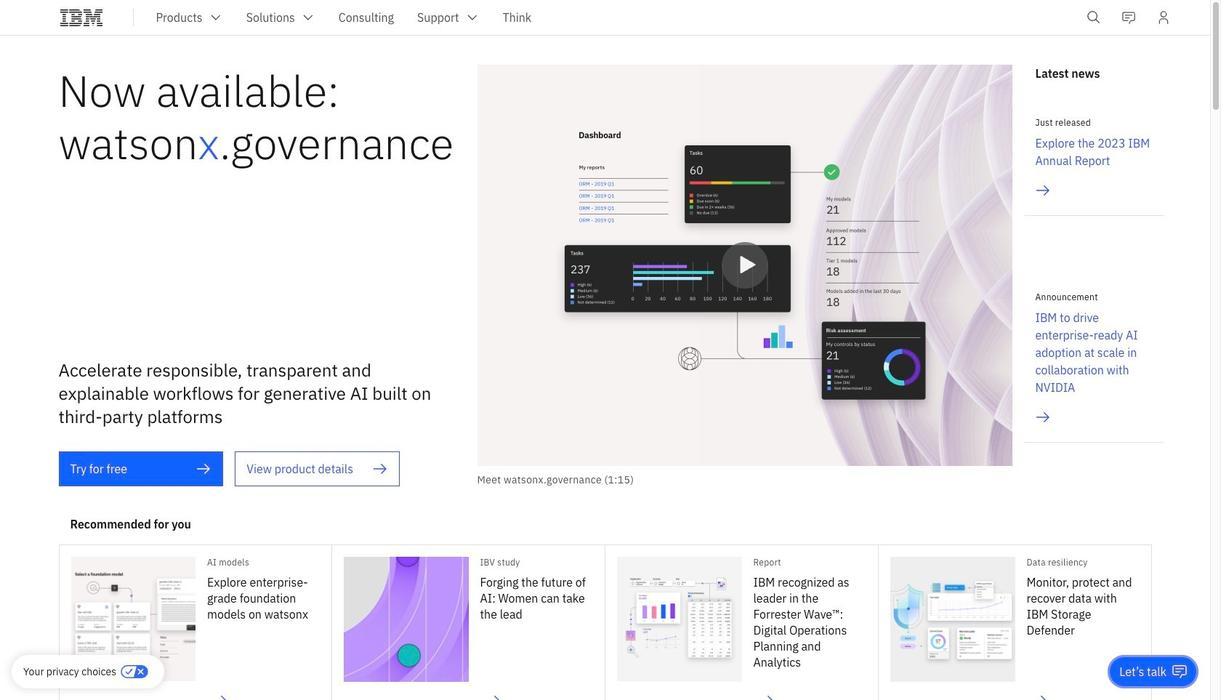 Task type: describe. For each thing, give the bounding box(es) containing it.
your privacy choices element
[[23, 664, 116, 680]]



Task type: locate. For each thing, give the bounding box(es) containing it.
let's talk element
[[1120, 664, 1167, 680]]



